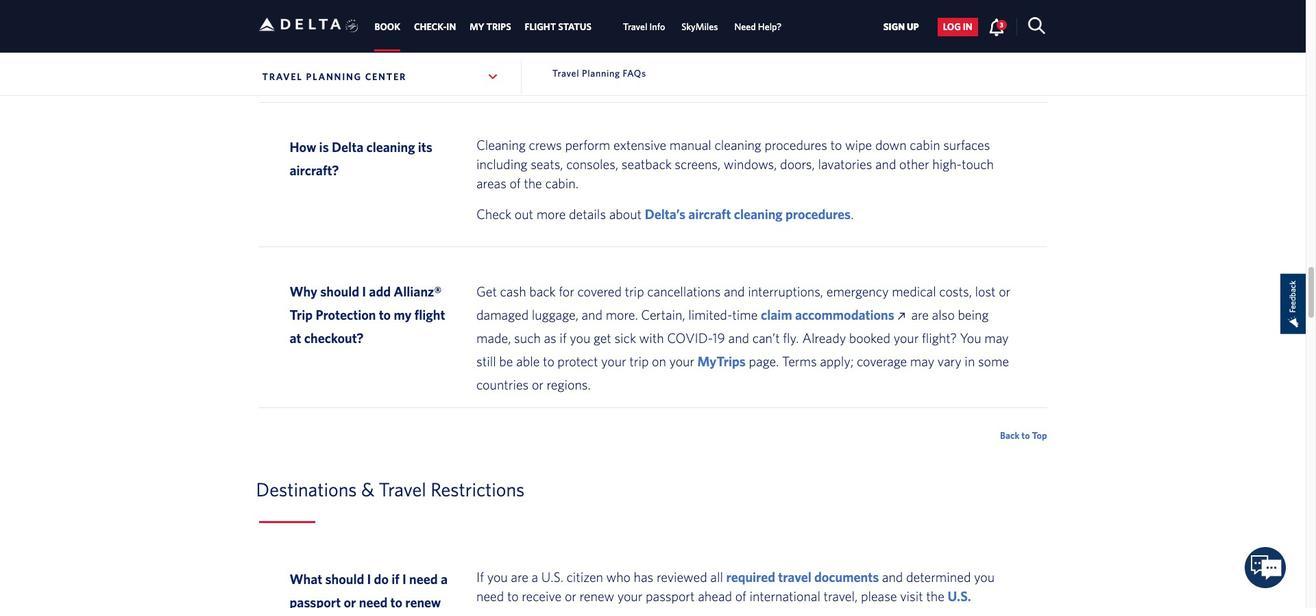 Task type: locate. For each thing, give the bounding box(es) containing it.
1 vertical spatial more
[[537, 207, 566, 222]]

travel for travel info
[[623, 21, 648, 32]]

of down including
[[510, 176, 521, 191]]

19
[[713, 331, 725, 346]]

may left vary
[[911, 354, 935, 370]]

mytrips link
[[698, 354, 746, 370]]

travel left documents
[[779, 570, 812, 585]]

and
[[763, 62, 784, 78], [876, 157, 897, 172], [724, 284, 745, 300], [582, 307, 603, 323], [729, 331, 750, 346], [882, 570, 903, 585]]

more right the includes
[[833, 23, 862, 39]]

and determined you need to receive or renew your passport ahead of international travel, please visit the
[[477, 570, 995, 605]]

back to top
[[1000, 431, 1047, 442]]

cleaning left its
[[367, 139, 415, 155]]

1 vertical spatial international
[[750, 589, 821, 605]]

sign up link
[[878, 18, 925, 36]]

procedures up doors,
[[765, 137, 828, 153]]

should up protection
[[320, 284, 359, 300]]

delta's up the bring
[[628, 23, 669, 39]]

may right 'it'
[[939, 43, 963, 58]]

1 vertical spatial may
[[985, 331, 1009, 346]]

international down the includes
[[767, 43, 838, 58]]

0 horizontal spatial be
[[499, 354, 513, 370]]

flight
[[525, 21, 556, 32]]

should left do
[[325, 572, 364, 588]]

aircraft
[[689, 207, 731, 222]]

out
[[515, 207, 534, 222]]

0 vertical spatial international
[[767, 43, 838, 58]]

international down required travel documents "link"
[[750, 589, 821, 605]]

your down this link opens another site in a new window that may not follow the same accessibility policies as delta air lines. image
[[894, 331, 919, 346]]

1 horizontal spatial planning
[[582, 68, 620, 79]]

based
[[651, 62, 685, 78]]

mask down delta's mask policy link
[[663, 43, 693, 58]]

i left add on the left top
[[362, 284, 366, 300]]

2 horizontal spatial on
[[934, 23, 948, 39]]

u.s. inside u.s. department of state's travel website
[[948, 589, 971, 605]]

0 horizontal spatial travel
[[608, 608, 641, 609]]

to inside , which includes more information on mask usage. please continue to bring a mask with you for international travel, because it may be required for some destinations based on their laws and requirements.
[[607, 43, 619, 58]]

a right the bring
[[654, 43, 660, 58]]

0 horizontal spatial planning
[[306, 71, 362, 82]]

trip down "sick" on the bottom left of page
[[630, 354, 649, 370]]

to inside 'cleaning crews perform extensive manual cleaning procedures to wipe down cabin surfaces including seats, consoles, seatback screens, windows, doors, lavatories and other high-touch areas of the cabin.'
[[831, 137, 842, 153]]

2 vertical spatial may
[[911, 354, 935, 370]]

required right all on the bottom
[[727, 570, 776, 585]]

aircraft?
[[290, 163, 339, 178]]

passport down "what"
[[290, 595, 341, 609]]

may inside 'are also being made, such as if you get sick with covid-19 and can't fly. already booked your flight? you may still be able to protect your trip on your'
[[985, 331, 1009, 346]]

1 horizontal spatial required
[[727, 570, 776, 585]]

for down the please
[[526, 62, 542, 78]]

0 horizontal spatial for
[[526, 62, 542, 78]]

it
[[928, 43, 936, 58]]

or inside the page. terms apply; coverage may vary in some countries or regions.
[[532, 377, 544, 393]]

may inside the page. terms apply; coverage may vary in some countries or regions.
[[911, 354, 935, 370]]

planning left "center"
[[306, 71, 362, 82]]

medical
[[892, 284, 937, 300]]

for
[[748, 43, 764, 58], [526, 62, 542, 78], [559, 284, 575, 300]]

are right this link opens another site in a new window that may not follow the same accessibility policies as delta air lines. image
[[912, 307, 929, 323]]

0 horizontal spatial required
[[477, 62, 523, 78]]

do
[[374, 572, 389, 588]]

passport inside and determined you need to receive or renew your passport ahead of international travel, please visit the
[[646, 589, 695, 605]]

1 vertical spatial trip
[[630, 354, 649, 370]]

,
[[740, 23, 743, 39]]

1 vertical spatial some
[[978, 354, 1009, 370]]

you right the if
[[487, 570, 508, 585]]

travel down renew
[[608, 608, 641, 609]]

or inside and determined you need to receive or renew your passport ahead of international travel, please visit the
[[565, 589, 577, 605]]

and down down
[[876, 157, 897, 172]]

0 horizontal spatial if
[[392, 572, 400, 588]]

the down seats, on the left of page
[[524, 176, 542, 191]]

1 vertical spatial in
[[965, 354, 975, 370]]

for down which on the right of the page
[[748, 43, 764, 58]]

&
[[361, 479, 374, 501]]

0 vertical spatial for
[[748, 43, 764, 58]]

continue
[[555, 43, 604, 58]]

with up their
[[697, 43, 721, 58]]

your down 'who'
[[618, 589, 643, 605]]

0 vertical spatial travel,
[[841, 43, 875, 58]]

0 vertical spatial with
[[697, 43, 721, 58]]

1 horizontal spatial more
[[833, 23, 862, 39]]

2 horizontal spatial need
[[477, 589, 504, 605]]

help?
[[758, 21, 782, 32]]

may for you
[[985, 331, 1009, 346]]

1 horizontal spatial u.s.
[[948, 589, 971, 605]]

i right do
[[403, 572, 407, 588]]

travel
[[779, 570, 812, 585], [608, 608, 641, 609]]

1 vertical spatial of
[[736, 589, 747, 605]]

bring
[[622, 43, 651, 58]]

2 horizontal spatial may
[[985, 331, 1009, 346]]

destinations & travel restrictions
[[256, 479, 525, 501]]

0 horizontal spatial of
[[510, 176, 521, 191]]

the down determined at the right bottom of the page
[[927, 589, 945, 605]]

1 horizontal spatial of
[[550, 608, 562, 609]]

high-
[[933, 157, 962, 172]]

i inside why should i add allianz® trip
[[362, 284, 366, 300]]

touch
[[962, 157, 994, 172]]

2 horizontal spatial for
[[748, 43, 764, 58]]

0 vertical spatial of
[[510, 176, 521, 191]]

passport up website at bottom
[[646, 589, 695, 605]]

because
[[878, 43, 925, 58]]

damaged
[[477, 307, 529, 323]]

1 horizontal spatial travel
[[779, 570, 812, 585]]

1 horizontal spatial need
[[409, 572, 438, 588]]

1 horizontal spatial for
[[559, 284, 575, 300]]

and up please
[[882, 570, 903, 585]]

of down receive
[[550, 608, 562, 609]]

you inside , which includes more information on mask usage. please continue to bring a mask with you for international travel, because it may be required for some destinations based on their laws and requirements.
[[725, 43, 745, 58]]

may inside , which includes more information on mask usage. please continue to bring a mask with you for international travel, because it may be required for some destinations based on their laws and requirements.
[[939, 43, 963, 58]]

please
[[861, 589, 897, 605]]

0 vertical spatial delta's
[[628, 23, 669, 39]]

0 vertical spatial u.s.
[[542, 570, 564, 585]]

able
[[516, 354, 540, 370]]

your down "get"
[[601, 354, 627, 370]]

in inside button
[[963, 22, 973, 33]]

required inside , which includes more information on mask usage. please continue to bring a mask with you for international travel, because it may be required for some destinations based on their laws and requirements.
[[477, 62, 523, 78]]

1 vertical spatial if
[[392, 572, 400, 588]]

you right determined at the right bottom of the page
[[974, 570, 995, 585]]

1 vertical spatial delta's
[[645, 207, 686, 222]]

accommodations
[[795, 307, 895, 323]]

wipe
[[845, 137, 872, 153]]

your inside and determined you need to receive or renew your passport ahead of international travel, please visit the
[[618, 589, 643, 605]]

0 vertical spatial be
[[966, 43, 980, 58]]

may right you
[[985, 331, 1009, 346]]

manual
[[670, 137, 712, 153]]

to inside 'are also being made, such as if you get sick with covid-19 and can't fly. already booked your flight? you may still be able to protect your trip on your'
[[543, 354, 555, 370]]

still
[[477, 354, 496, 370]]

0 vertical spatial if
[[560, 331, 567, 346]]

are up receive
[[511, 570, 529, 585]]

destinations
[[256, 479, 357, 501]]

0 horizontal spatial on
[[652, 354, 666, 370]]

travel, inside and determined you need to receive or renew your passport ahead of international travel, please visit the
[[824, 589, 858, 605]]

1 horizontal spatial on
[[688, 62, 702, 78]]

and inside 'are also being made, such as if you get sick with covid-19 and can't fly. already booked your flight? you may still be able to protect your trip on your'
[[729, 331, 750, 346]]

u.s. down determined at the right bottom of the page
[[948, 589, 971, 605]]

other
[[900, 157, 930, 172]]

0 vertical spatial may
[[939, 43, 963, 58]]

at
[[290, 331, 301, 346]]

if right do
[[392, 572, 400, 588]]

planning
[[582, 68, 620, 79], [306, 71, 362, 82]]

in inside the page. terms apply; coverage may vary in some countries or regions.
[[965, 354, 975, 370]]

need down the if
[[477, 589, 504, 605]]

2 horizontal spatial i
[[403, 572, 407, 588]]

be inside 'are also being made, such as if you get sick with covid-19 and can't fly. already booked your flight? you may still be able to protect your trip on your'
[[499, 354, 513, 370]]

are inside 'are also being made, such as if you get sick with covid-19 and can't fly. already booked your flight? you may still be able to protect your trip on your'
[[912, 307, 929, 323]]

for inside "get cash back for covered trip cancellations and interruptions, emergency medical costs, lost or damaged luggage, and more. certain, limited-time"
[[559, 284, 575, 300]]

0 horizontal spatial more
[[537, 207, 566, 222]]

be right still
[[499, 354, 513, 370]]

why should i add allianz® trip
[[290, 284, 442, 323]]

are
[[912, 307, 929, 323], [511, 570, 529, 585]]

made,
[[477, 331, 511, 346]]

a left the if
[[441, 572, 448, 588]]

being
[[958, 307, 989, 323]]

2 vertical spatial on
[[652, 354, 666, 370]]

0 vertical spatial more
[[833, 23, 862, 39]]

international inside and determined you need to receive or renew your passport ahead of international travel, please visit the
[[750, 589, 821, 605]]

.
[[851, 207, 854, 222]]

details
[[569, 207, 606, 222]]

travel inside 'link'
[[623, 21, 648, 32]]

travel down the delta air lines image
[[262, 71, 303, 82]]

u.s. up receive
[[542, 570, 564, 585]]

also
[[932, 307, 955, 323]]

should inside what should i do if i need a passport or need to rene
[[325, 572, 364, 588]]

2 vertical spatial for
[[559, 284, 575, 300]]

planning down the continue
[[582, 68, 620, 79]]

0 vertical spatial procedures
[[765, 137, 828, 153]]

travel, down documents
[[824, 589, 858, 605]]

for right back
[[559, 284, 575, 300]]

1 horizontal spatial the
[[927, 589, 945, 605]]

countries
[[477, 377, 529, 393]]

interruptions,
[[748, 284, 824, 300]]

travel left info
[[623, 21, 648, 32]]

of inside 'cleaning crews perform extensive manual cleaning procedures to wipe down cabin surfaces including seats, consoles, seatback screens, windows, doors, lavatories and other high-touch areas of the cabin.'
[[510, 176, 521, 191]]

should inside why should i add allianz® trip
[[320, 284, 359, 300]]

doors,
[[780, 157, 815, 172]]

you left "get"
[[570, 331, 591, 346]]

1 horizontal spatial passport
[[646, 589, 695, 605]]

you inside and determined you need to receive or renew your passport ahead of international travel, please visit the
[[974, 570, 995, 585]]

some down you
[[978, 354, 1009, 370]]

the inside and determined you need to receive or renew your passport ahead of international travel, please visit the
[[927, 589, 945, 605]]

you down ,
[[725, 43, 745, 58]]

2 horizontal spatial of
[[736, 589, 747, 605]]

1 vertical spatial travel,
[[824, 589, 858, 605]]

coverage
[[857, 354, 907, 370]]

some down the continue
[[545, 62, 576, 78]]

in right log at the top of the page
[[963, 22, 973, 33]]

i
[[362, 284, 366, 300], [367, 572, 371, 588], [403, 572, 407, 588]]

1 vertical spatial are
[[511, 570, 529, 585]]

need right do
[[409, 572, 438, 588]]

log in
[[943, 22, 973, 33]]

0 vertical spatial in
[[963, 22, 973, 33]]

destinations
[[579, 62, 648, 78]]

0 horizontal spatial i
[[362, 284, 366, 300]]

0 horizontal spatial with
[[639, 331, 664, 346]]

0 vertical spatial trip
[[625, 284, 644, 300]]

cleaning
[[477, 137, 526, 153]]

cleaning inside 'cleaning crews perform extensive manual cleaning procedures to wipe down cabin surfaces including seats, consoles, seatback screens, windows, doors, lavatories and other high-touch areas of the cabin.'
[[715, 137, 762, 153]]

on up 'it'
[[934, 23, 948, 39]]

faqs
[[623, 68, 646, 79]]

0 horizontal spatial may
[[911, 354, 935, 370]]

covered
[[578, 284, 622, 300]]

page.
[[749, 354, 779, 370]]

this link opens another site in a new window that may not follow the same accessibility policies as delta air lines. image
[[898, 313, 908, 320]]

required down usage.
[[477, 62, 523, 78]]

cancellations
[[647, 284, 721, 300]]

0 vertical spatial are
[[912, 307, 929, 323]]

on left their
[[688, 62, 702, 78]]

cleaning up windows,
[[715, 137, 762, 153]]

1 vertical spatial should
[[325, 572, 364, 588]]

and inside 'cleaning crews perform extensive manual cleaning procedures to wipe down cabin surfaces including seats, consoles, seatback screens, windows, doors, lavatories and other high-touch areas of the cabin.'
[[876, 157, 897, 172]]

travel for travel planning faqs
[[553, 68, 580, 79]]

travel
[[623, 21, 648, 32], [553, 68, 580, 79], [262, 71, 303, 82], [379, 479, 426, 501]]

0 vertical spatial some
[[545, 62, 576, 78]]

delta's mask policy link
[[628, 23, 740, 39]]

skyteam image
[[346, 5, 359, 47]]

i left do
[[367, 572, 371, 588]]

1 vertical spatial the
[[927, 589, 945, 605]]

1 horizontal spatial i
[[367, 572, 371, 588]]

skymiles
[[682, 21, 718, 32]]

required
[[477, 62, 523, 78], [727, 570, 776, 585]]

if right as
[[560, 331, 567, 346]]

planning inside dropdown button
[[306, 71, 362, 82]]

0 vertical spatial the
[[524, 176, 542, 191]]

0 horizontal spatial passport
[[290, 595, 341, 609]]

a up receive
[[532, 570, 538, 585]]

more right out
[[537, 207, 566, 222]]

flight status
[[525, 21, 592, 32]]

travel down the continue
[[553, 68, 580, 79]]

passport
[[646, 589, 695, 605], [290, 595, 341, 609]]

1 horizontal spatial some
[[978, 354, 1009, 370]]

cash
[[500, 284, 526, 300]]

tab list containing book
[[368, 0, 790, 52]]

need
[[409, 572, 438, 588], [477, 589, 504, 605], [359, 595, 388, 609]]

1 horizontal spatial are
[[912, 307, 929, 323]]

travel inside dropdown button
[[262, 71, 303, 82]]

be down log in button
[[966, 43, 980, 58]]

procedures down doors,
[[786, 207, 851, 222]]

travel, up requirements.
[[841, 43, 875, 58]]

1 vertical spatial with
[[639, 331, 664, 346]]

all
[[711, 570, 723, 585]]

log in button
[[938, 18, 978, 36]]

1 horizontal spatial if
[[560, 331, 567, 346]]

trip up more.
[[625, 284, 644, 300]]

0 horizontal spatial a
[[441, 572, 448, 588]]

0 horizontal spatial the
[[524, 176, 542, 191]]

mask
[[672, 23, 703, 39], [951, 23, 981, 39], [663, 43, 693, 58]]

and right laws
[[763, 62, 784, 78]]

if inside what should i do if i need a passport or need to rene
[[392, 572, 400, 588]]

1 vertical spatial be
[[499, 354, 513, 370]]

cabin
[[910, 137, 941, 153]]

0 horizontal spatial need
[[359, 595, 388, 609]]

0 vertical spatial required
[[477, 62, 523, 78]]

0 vertical spatial should
[[320, 284, 359, 300]]

1 horizontal spatial may
[[939, 43, 963, 58]]

recommend
[[500, 23, 567, 39]]

1 vertical spatial u.s.
[[948, 589, 971, 605]]

checkout?
[[304, 331, 364, 346]]

book link
[[375, 15, 400, 39]]

0 horizontal spatial are
[[511, 570, 529, 585]]

1 horizontal spatial with
[[697, 43, 721, 58]]

2 horizontal spatial a
[[654, 43, 660, 58]]

policy
[[705, 23, 740, 39]]

international
[[767, 43, 838, 58], [750, 589, 821, 605]]

with down certain,
[[639, 331, 664, 346]]

in right vary
[[965, 354, 975, 370]]

sign
[[884, 22, 905, 33]]

delta's right about on the top
[[645, 207, 686, 222]]

and right 19
[[729, 331, 750, 346]]

tab list
[[368, 0, 790, 52]]

extensive
[[614, 137, 667, 153]]

1 vertical spatial travel
[[608, 608, 641, 609]]

on down certain,
[[652, 354, 666, 370]]

1 vertical spatial on
[[688, 62, 702, 78]]

need down do
[[359, 595, 388, 609]]

2 vertical spatial of
[[550, 608, 562, 609]]

1 horizontal spatial be
[[966, 43, 980, 58]]

0 horizontal spatial some
[[545, 62, 576, 78]]

of right ahead
[[736, 589, 747, 605]]

and inside , which includes more information on mask usage. please continue to bring a mask with you for international travel, because it may be required for some destinations based on their laws and requirements.
[[763, 62, 784, 78]]



Task type: vqa. For each thing, say whether or not it's contained in the screenshot.
the bottom 25 link
no



Task type: describe. For each thing, give the bounding box(es) containing it.
claim
[[761, 307, 792, 323]]

renew
[[580, 589, 614, 605]]

windows,
[[724, 157, 777, 172]]

1 vertical spatial required
[[727, 570, 776, 585]]

fly.
[[783, 331, 799, 346]]

1 vertical spatial procedures
[[786, 207, 851, 222]]

back to top link
[[1000, 431, 1047, 442]]

trip inside "get cash back for covered trip cancellations and interruptions, emergency medical costs, lost or damaged luggage, and more. certain, limited-time"
[[625, 284, 644, 300]]

protection to my flight at checkout?
[[290, 307, 445, 346]]

planning for center
[[306, 71, 362, 82]]

reviewed
[[657, 570, 707, 585]]

flight
[[415, 307, 445, 323]]

surfaces
[[944, 137, 990, 153]]

sick
[[615, 331, 636, 346]]

required travel documents link
[[727, 570, 879, 585]]

protect
[[558, 354, 598, 370]]

trips
[[487, 21, 511, 32]]

travel right & at bottom
[[379, 479, 426, 501]]

need
[[735, 21, 756, 32]]

should for what
[[325, 572, 364, 588]]

check-
[[414, 21, 447, 32]]

why
[[290, 284, 317, 300]]

the inside 'cleaning crews perform extensive manual cleaning procedures to wipe down cabin surfaces including seats, consoles, seatback screens, windows, doors, lavatories and other high-touch areas of the cabin.'
[[524, 176, 542, 191]]

u.s. department of state's travel website
[[477, 589, 971, 609]]

vary
[[938, 354, 962, 370]]

my trips link
[[470, 15, 511, 39]]

on inside 'are also being made, such as if you get sick with covid-19 and can't fly. already booked your flight? you may still be able to protect your trip on your'
[[652, 354, 666, 370]]

screens,
[[675, 157, 721, 172]]

crews
[[529, 137, 562, 153]]

information
[[865, 23, 931, 39]]

some inside , which includes more information on mask usage. please continue to bring a mask with you for international travel, because it may be required for some destinations based on their laws and requirements.
[[545, 62, 576, 78]]

restrictions
[[431, 479, 525, 501]]

to inside protection to my flight at checkout?
[[379, 307, 391, 323]]

a inside , which includes more information on mask usage. please continue to bring a mask with you for international travel, because it may be required for some destinations based on their laws and requirements.
[[654, 43, 660, 58]]

how
[[290, 139, 316, 155]]

travel info link
[[623, 15, 665, 39]]

cleaning inside "how is delta cleaning its aircraft?"
[[367, 139, 415, 155]]

consoles,
[[567, 157, 619, 172]]

flight?
[[922, 331, 957, 346]]

to inside what should i do if i need a passport or need to rene
[[391, 595, 403, 609]]

has
[[634, 570, 654, 585]]

, which includes more information on mask usage. please continue to bring a mask with you for international travel, because it may be required for some destinations based on their laws and requirements.
[[477, 23, 981, 78]]

i for add
[[362, 284, 366, 300]]

trip inside 'are also being made, such as if you get sick with covid-19 and can't fly. already booked your flight? you may still be able to protect your trip on your'
[[630, 354, 649, 370]]

my
[[470, 21, 485, 32]]

0 vertical spatial on
[[934, 23, 948, 39]]

message us image
[[1246, 548, 1287, 589]]

and up time
[[724, 284, 745, 300]]

in
[[447, 21, 456, 32]]

down
[[876, 137, 907, 153]]

your down 'covid-' at bottom right
[[670, 354, 695, 370]]

u.s. department of state's travel website link
[[477, 589, 971, 609]]

may for it
[[939, 43, 963, 58]]

and down covered
[[582, 307, 603, 323]]

passport inside what should i do if i need a passport or need to rene
[[290, 595, 341, 609]]

delta air lines image
[[259, 3, 341, 46]]

is
[[319, 139, 329, 155]]

lost
[[975, 284, 996, 300]]

1 horizontal spatial a
[[532, 570, 538, 585]]

be inside , which includes more information on mask usage. please continue to bring a mask with you for international travel, because it may be required for some destinations based on their laws and requirements.
[[966, 43, 980, 58]]

to inside and determined you need to receive or renew your passport ahead of international travel, please visit the
[[507, 589, 519, 605]]

its
[[418, 139, 433, 155]]

if
[[477, 570, 484, 585]]

0 horizontal spatial u.s.
[[542, 570, 564, 585]]

trip
[[290, 307, 313, 323]]

check
[[477, 207, 512, 222]]

or inside what should i do if i need a passport or need to rene
[[344, 595, 356, 609]]

with inside , which includes more information on mask usage. please continue to bring a mask with you for international travel, because it may be required for some destinations based on their laws and requirements.
[[697, 43, 721, 58]]

their
[[705, 62, 731, 78]]

some inside the page. terms apply; coverage may vary in some countries or regions.
[[978, 354, 1009, 370]]

can't
[[753, 331, 780, 346]]

travel planning center button
[[259, 60, 503, 94]]

if inside 'are also being made, such as if you get sick with covid-19 and can't fly. already booked your flight? you may still be able to protect your trip on your'
[[560, 331, 567, 346]]

includes
[[783, 23, 830, 39]]

back
[[1000, 431, 1020, 442]]

should for why
[[320, 284, 359, 300]]

requirements.
[[787, 62, 865, 78]]

with inside 'are also being made, such as if you get sick with covid-19 and can't fly. already booked your flight? you may still be able to protect your trip on your'
[[639, 331, 664, 346]]

skymiles link
[[682, 15, 718, 39]]

as
[[544, 331, 557, 346]]

travel for travel planning center
[[262, 71, 303, 82]]

status
[[558, 21, 592, 32]]

get
[[594, 331, 612, 346]]

luggage,
[[532, 307, 579, 323]]

log
[[943, 22, 961, 33]]

mask right info
[[672, 23, 703, 39]]

booked
[[849, 331, 891, 346]]

more inside , which includes more information on mask usage. please continue to bring a mask with you for international travel, because it may be required for some destinations based on their laws and requirements.
[[833, 23, 862, 39]]

0 vertical spatial travel
[[779, 570, 812, 585]]

book
[[375, 21, 400, 32]]

procedures inside 'cleaning crews perform extensive manual cleaning procedures to wipe down cabin surfaces including seats, consoles, seatback screens, windows, doors, lavatories and other high-touch areas of the cabin.'
[[765, 137, 828, 153]]

reviewing
[[571, 23, 625, 39]]

including
[[477, 157, 528, 172]]

of inside and determined you need to receive or renew your passport ahead of international travel, please visit the
[[736, 589, 747, 605]]

delta's aircraft cleaning procedures link
[[645, 207, 851, 222]]

certain,
[[641, 307, 686, 323]]

you inside 'are also being made, such as if you get sick with covid-19 and can't fly. already booked your flight? you may still be able to protect your trip on your'
[[570, 331, 591, 346]]

i for do
[[367, 572, 371, 588]]

planning for faqs
[[582, 68, 620, 79]]

documents
[[815, 570, 879, 585]]

areas
[[477, 176, 507, 191]]

top
[[1032, 431, 1047, 442]]

please
[[516, 43, 552, 58]]

visit
[[900, 589, 924, 605]]

citizen
[[567, 570, 603, 585]]

delta
[[332, 139, 364, 155]]

travel inside u.s. department of state's travel website
[[608, 608, 641, 609]]

check-in link
[[414, 15, 456, 39]]

cabin.
[[545, 176, 579, 191]]

receive
[[522, 589, 562, 605]]

center
[[365, 71, 407, 82]]

need inside and determined you need to receive or renew your passport ahead of international travel, please visit the
[[477, 589, 504, 605]]

mytrips
[[698, 354, 746, 370]]

cleaning right aircraft
[[734, 207, 783, 222]]

or inside "get cash back for covered trip cancellations and interruptions, emergency medical costs, lost or damaged luggage, and more. certain, limited-time"
[[999, 284, 1011, 300]]

international inside , which includes more information on mask usage. please continue to bring a mask with you for international travel, because it may be required for some destinations based on their laws and requirements.
[[767, 43, 838, 58]]

1 vertical spatial for
[[526, 62, 542, 78]]

allianz®
[[394, 284, 442, 300]]

travel planning center
[[262, 71, 407, 82]]

a inside what should i do if i need a passport or need to rene
[[441, 572, 448, 588]]

what
[[290, 572, 322, 588]]

already
[[802, 331, 846, 346]]

mask left 3 link
[[951, 23, 981, 39]]

and inside and determined you need to receive or renew your passport ahead of international travel, please visit the
[[882, 570, 903, 585]]

travel, inside , which includes more information on mask usage. please continue to bring a mask with you for international travel, because it may be required for some destinations based on their laws and requirements.
[[841, 43, 875, 58]]

need help? link
[[735, 15, 782, 39]]

of inside u.s. department of state's travel website
[[550, 608, 562, 609]]

claim accommodations
[[761, 307, 895, 323]]



